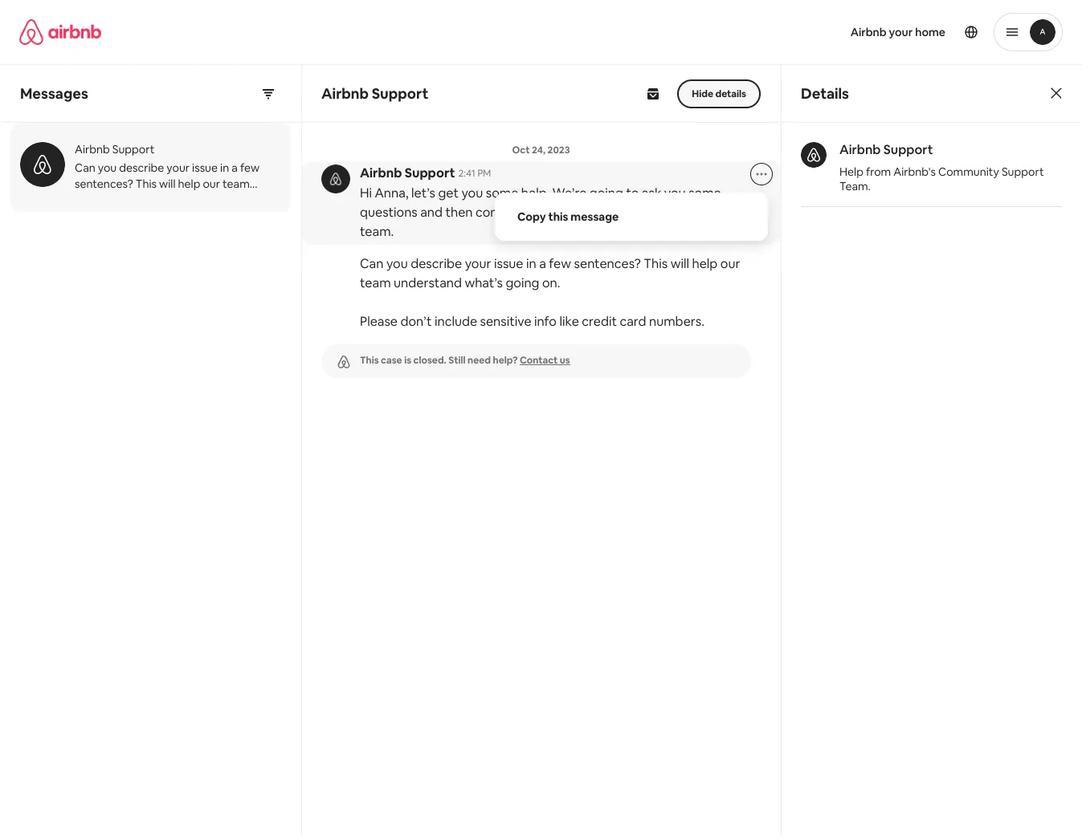 Task type: locate. For each thing, give the bounding box(es) containing it.
a
[[232, 161, 238, 175], [580, 204, 587, 221], [539, 255, 546, 272]]

will inside the can you describe your issue in a few sentences? this will help our team understand what's going on.
[[671, 255, 689, 272]]

your up end of inbox data group
[[167, 161, 190, 175]]

team
[[223, 177, 250, 191], [360, 275, 391, 292]]

0 vertical spatial issue
[[192, 161, 218, 175]]

this up end of inbox data group
[[136, 177, 157, 191]]

0 horizontal spatial understand
[[75, 193, 134, 207]]

like
[[214, 209, 231, 223], [559, 313, 579, 330]]

what's
[[137, 193, 170, 207], [465, 275, 503, 292]]

airbnb
[[321, 84, 369, 102], [840, 141, 881, 158], [75, 142, 110, 157], [360, 165, 402, 182]]

our inside the can you describe your issue in a few sentences? this will help our team understand what's going on.
[[720, 255, 740, 272]]

1 horizontal spatial in
[[526, 255, 536, 272]]

1 horizontal spatial our
[[659, 204, 679, 221]]

like inside airbnb support can you describe your issue in a few sentences? this will help our team understand what's going on.   please don't include sensitive info like credit card numbers.
[[214, 209, 231, 223]]

2023
[[548, 144, 570, 157]]

2 horizontal spatial our
[[720, 255, 740, 272]]

this
[[548, 210, 568, 224]]

from
[[866, 165, 891, 179]]

0 horizontal spatial describe
[[119, 161, 164, 175]]

0 vertical spatial sentences?
[[75, 177, 133, 191]]

issue down connect
[[494, 255, 523, 272]]

0 vertical spatial numbers.
[[100, 225, 149, 239]]

issue up end of inbox data group
[[192, 161, 218, 175]]

airbnb inside airbnb support can you describe your issue in a few sentences? this will help our team understand what's going on.   please don't include sensitive info like credit card numbers.
[[75, 142, 110, 157]]

your
[[167, 161, 190, 175], [465, 255, 491, 272]]

0 vertical spatial few
[[240, 161, 260, 175]]

0 vertical spatial describe
[[119, 161, 164, 175]]

1 vertical spatial understand
[[394, 275, 462, 292]]

community
[[938, 165, 999, 179]]

1 horizontal spatial what's
[[465, 275, 503, 292]]

1 vertical spatial this
[[644, 255, 668, 272]]

need
[[468, 354, 491, 367]]

1 vertical spatial team
[[360, 275, 391, 292]]

1 horizontal spatial some
[[689, 185, 721, 202]]

2 horizontal spatial going
[[590, 185, 623, 202]]

airbnb up anna,
[[360, 165, 402, 182]]

you up end of inbox data group
[[98, 161, 117, 175]]

0 vertical spatial help
[[178, 177, 200, 191]]

describe up end of inbox data group
[[119, 161, 164, 175]]

0 vertical spatial card
[[75, 225, 98, 239]]

1 horizontal spatial issue
[[494, 255, 523, 272]]

0 vertical spatial please
[[223, 193, 256, 207]]

1 vertical spatial what's
[[465, 275, 503, 292]]

contact
[[520, 354, 558, 367]]

understand down and
[[394, 275, 462, 292]]

hide details button
[[678, 79, 761, 108]]

1 horizontal spatial on.
[[542, 275, 560, 292]]

0 horizontal spatial some
[[486, 185, 518, 202]]

this
[[136, 177, 157, 191], [644, 255, 668, 272], [360, 354, 379, 367]]

numbers.
[[100, 225, 149, 239], [649, 313, 705, 330]]

1 vertical spatial sentences?
[[574, 255, 641, 272]]

1 vertical spatial a
[[580, 204, 587, 221]]

24,
[[532, 144, 546, 157]]

0 horizontal spatial info
[[192, 209, 211, 223]]

sensitive
[[144, 209, 189, 223], [480, 313, 531, 330]]

our
[[203, 177, 220, 191], [659, 204, 679, 221], [720, 255, 740, 272]]

few inside airbnb support can you describe your issue in a few sentences? this will help our team understand what's going on.   please don't include sensitive info like credit card numbers.
[[240, 161, 260, 175]]

going inside airbnb support can you describe your issue in a few sentences? this will help our team understand what's going on.   please don't include sensitive info like credit card numbers.
[[173, 193, 202, 207]]

on. inside the can you describe your issue in a few sentences? this will help our team understand what's going on.
[[542, 275, 560, 292]]

1 horizontal spatial understand
[[394, 275, 462, 292]]

help down support
[[692, 255, 718, 272]]

sentences? up end of inbox data group
[[75, 177, 133, 191]]

describe down and
[[411, 255, 462, 272]]

airbnb inside airbnb support help from airbnb's community support team.
[[840, 141, 881, 158]]

1 horizontal spatial info
[[534, 313, 557, 330]]

a inside airbnb support can you describe your issue in a few sentences? this will help our team understand what's going on.   please don't include sensitive info like credit card numbers.
[[232, 161, 238, 175]]

you down team.
[[386, 255, 408, 272]]

oct 24, 2023
[[512, 144, 570, 157]]

2 vertical spatial our
[[720, 255, 740, 272]]

0 horizontal spatial will
[[159, 177, 176, 191]]

card
[[75, 225, 98, 239], [620, 313, 646, 330]]

team inside airbnb support can you describe your issue in a few sentences? this will help our team understand what's going on.   please don't include sensitive info like credit card numbers.
[[223, 177, 250, 191]]

0 vertical spatial what's
[[137, 193, 170, 207]]

describe
[[119, 161, 164, 175], [411, 255, 462, 272]]

can down team.
[[360, 255, 384, 272]]

details
[[715, 87, 746, 100]]

we're
[[552, 185, 587, 202]]

can you describe your issue in a few sentences? this will help our team understand what's going on.
[[360, 255, 740, 292]]

this inside the can you describe your issue in a few sentences? this will help our team understand what's going on.
[[644, 255, 668, 272]]

1 horizontal spatial team
[[360, 275, 391, 292]]

0 vertical spatial can
[[75, 161, 95, 175]]

0 horizontal spatial credit
[[233, 209, 264, 223]]

few
[[240, 161, 260, 175], [549, 255, 571, 272]]

0 horizontal spatial on.
[[205, 193, 220, 207]]

1 vertical spatial can
[[360, 255, 384, 272]]

support for airbnb support 2:41 pm hi anna, let's get you some help. we're going to ask you some questions and then connect you with a member of our support team.
[[405, 165, 455, 182]]

in
[[220, 161, 229, 175], [526, 255, 536, 272]]

1 vertical spatial don't
[[400, 313, 432, 330]]

numbers. inside airbnb support can you describe your issue in a few sentences? this will help our team understand what's going on.   please don't include sensitive info like credit card numbers.
[[100, 225, 149, 239]]

understand inside airbnb support can you describe your issue in a few sentences? this will help our team understand what's going on.   please don't include sensitive info like credit card numbers.
[[75, 193, 134, 207]]

our right of
[[659, 204, 679, 221]]

2 vertical spatial this
[[360, 354, 379, 367]]

let's
[[411, 185, 435, 202]]

airbnb support sent hi anna, let's get you some help. we're going to ask you some questions and then connect you with a member of our support team.. sent oct 24, 2023, 2:41 pm group
[[304, 125, 778, 242]]

messages
[[20, 84, 88, 102]]

going up end of inbox data group
[[173, 193, 202, 207]]

1 horizontal spatial help
[[692, 255, 718, 272]]

going up please don't include sensitive info like credit card numbers.
[[506, 275, 539, 292]]

some up support
[[689, 185, 721, 202]]

0 horizontal spatial numbers.
[[100, 225, 149, 239]]

1 vertical spatial our
[[659, 204, 679, 221]]

understand up end of inbox data group
[[75, 193, 134, 207]]

team inside the can you describe your issue in a few sentences? this will help our team understand what's going on.
[[360, 275, 391, 292]]

copy this message button
[[498, 196, 765, 238]]

0 vertical spatial don't
[[75, 209, 102, 223]]

on. up please don't include sensitive info like credit card numbers.
[[542, 275, 560, 292]]

will down support
[[671, 255, 689, 272]]

on.
[[205, 193, 220, 207], [542, 275, 560, 292]]

card inside airbnb support can you describe your issue in a few sentences? this will help our team understand what's going on.   please don't include sensitive info like credit card numbers.
[[75, 225, 98, 239]]

1 horizontal spatial going
[[506, 275, 539, 292]]

your inside airbnb support can you describe your issue in a few sentences? this will help our team understand what's going on.   please don't include sensitive info like credit card numbers.
[[167, 161, 190, 175]]

1 vertical spatial your
[[465, 255, 491, 272]]

describe inside airbnb support can you describe your issue in a few sentences? this will help our team understand what's going on.   please don't include sensitive info like credit card numbers.
[[119, 161, 164, 175]]

please don't include sensitive info like credit card numbers.
[[360, 313, 705, 330]]

going up member at the top
[[590, 185, 623, 202]]

1 vertical spatial describe
[[411, 255, 462, 272]]

1 vertical spatial few
[[549, 255, 571, 272]]

1 vertical spatial on.
[[542, 275, 560, 292]]

0 horizontal spatial sentences?
[[75, 177, 133, 191]]

sentences?
[[75, 177, 133, 191], [574, 255, 641, 272]]

some
[[486, 185, 518, 202], [689, 185, 721, 202]]

hi
[[360, 185, 372, 202]]

you
[[98, 161, 117, 175], [461, 185, 483, 202], [664, 185, 686, 202], [528, 204, 549, 221], [386, 255, 408, 272]]

0 horizontal spatial include
[[105, 209, 142, 223]]

0 vertical spatial will
[[159, 177, 176, 191]]

airbnb down messages
[[75, 142, 110, 157]]

pm
[[478, 167, 491, 180]]

0 vertical spatial on.
[[205, 193, 220, 207]]

0 vertical spatial a
[[232, 161, 238, 175]]

0 horizontal spatial issue
[[192, 161, 218, 175]]

0 vertical spatial in
[[220, 161, 229, 175]]

0 horizontal spatial card
[[75, 225, 98, 239]]

this down of
[[644, 255, 668, 272]]

please
[[223, 193, 256, 207], [360, 313, 398, 330]]

0 horizontal spatial few
[[240, 161, 260, 175]]

can up end of inbox data group
[[75, 161, 95, 175]]

2 vertical spatial a
[[539, 255, 546, 272]]

0 vertical spatial credit
[[233, 209, 264, 223]]

support inside airbnb support can you describe your issue in a few sentences? this will help our team understand what's going on.   please don't include sensitive info like credit card numbers.
[[112, 142, 155, 157]]

0 vertical spatial include
[[105, 209, 142, 223]]

help
[[178, 177, 200, 191], [692, 255, 718, 272]]

0 horizontal spatial don't
[[75, 209, 102, 223]]

0 horizontal spatial please
[[223, 193, 256, 207]]

will inside airbnb support can you describe your issue in a few sentences? this will help our team understand what's going on.   please don't include sensitive info like credit card numbers.
[[159, 177, 176, 191]]

airbnb support image
[[801, 142, 827, 168]]

1 horizontal spatial this
[[360, 354, 379, 367]]

our inside airbnb support 2:41 pm hi anna, let's get you some help. we're going to ask you some questions and then connect you with a member of our support team.
[[659, 204, 679, 221]]

1 horizontal spatial don't
[[400, 313, 432, 330]]

what's inside airbnb support can you describe your issue in a few sentences? this will help our team understand what's going on.   please don't include sensitive info like credit card numbers.
[[137, 193, 170, 207]]

1 horizontal spatial your
[[465, 255, 491, 272]]

support inside airbnb support 2:41 pm hi anna, let's get you some help. we're going to ask you some questions and then connect you with a member of our support team.
[[405, 165, 455, 182]]

1 horizontal spatial can
[[360, 255, 384, 272]]

please inside airbnb support can you describe your issue in a few sentences? this will help our team understand what's going on.   please don't include sensitive info like credit card numbers.
[[223, 193, 256, 207]]

member
[[590, 204, 641, 221]]

0 horizontal spatial this
[[136, 177, 157, 191]]

1 vertical spatial sensitive
[[480, 313, 531, 330]]

0 horizontal spatial going
[[173, 193, 202, 207]]

what's up end of inbox data group
[[137, 193, 170, 207]]

what's up please don't include sensitive info like credit card numbers.
[[465, 275, 503, 292]]

airbnb for airbnb support can you describe your issue in a few sentences? this will help our team understand what's going on.   please don't include sensitive info like credit card numbers.
[[75, 142, 110, 157]]

0 vertical spatial sensitive
[[144, 209, 189, 223]]

1 vertical spatial numbers.
[[649, 313, 705, 330]]

will up end of inbox data group
[[159, 177, 176, 191]]

0 horizontal spatial can
[[75, 161, 95, 175]]

help
[[840, 165, 864, 179]]

is
[[404, 354, 411, 367]]

1 vertical spatial in
[[526, 255, 536, 272]]

0 horizontal spatial in
[[220, 161, 229, 175]]

support for airbnb support help from airbnb's community support team.
[[884, 141, 933, 158]]

0 horizontal spatial team
[[223, 177, 250, 191]]

airbnb for airbnb support help from airbnb's community support team.
[[840, 141, 881, 158]]

our up end of inbox data group
[[203, 177, 220, 191]]

0 vertical spatial like
[[214, 209, 231, 223]]

can inside airbnb support can you describe your issue in a few sentences? this will help our team understand what's going on.   please don't include sensitive info like credit card numbers.
[[75, 161, 95, 175]]

1 horizontal spatial sensitive
[[480, 313, 531, 330]]

team.
[[360, 223, 394, 240]]

credit
[[233, 209, 264, 223], [582, 313, 617, 330]]

don't
[[75, 209, 102, 223], [400, 313, 432, 330]]

our down support
[[720, 255, 740, 272]]

support
[[372, 84, 428, 102], [884, 141, 933, 158], [112, 142, 155, 157], [405, 165, 455, 182], [1002, 165, 1044, 179]]

airbnb up help
[[840, 141, 881, 158]]

0 vertical spatial your
[[167, 161, 190, 175]]

can
[[75, 161, 95, 175], [360, 255, 384, 272]]

questions
[[360, 204, 418, 221]]

airbnb support 2:41 pm hi anna, let's get you some help. we're going to ask you some questions and then connect you with a member of our support team.
[[360, 165, 729, 240]]

you inside the can you describe your issue in a few sentences? this will help our team understand what's going on.
[[386, 255, 408, 272]]

0 horizontal spatial your
[[167, 161, 190, 175]]

1 horizontal spatial a
[[539, 255, 546, 272]]

closed.
[[413, 354, 447, 367]]

understand inside the can you describe your issue in a few sentences? this will help our team understand what's going on.
[[394, 275, 462, 292]]

1 horizontal spatial card
[[620, 313, 646, 330]]

1 vertical spatial will
[[671, 255, 689, 272]]

0 horizontal spatial sensitive
[[144, 209, 189, 223]]

on. up end of inbox data group
[[205, 193, 220, 207]]

1 vertical spatial issue
[[494, 255, 523, 272]]

going
[[590, 185, 623, 202], [173, 193, 202, 207], [506, 275, 539, 292]]

0 horizontal spatial help
[[178, 177, 200, 191]]

support
[[682, 204, 729, 221]]

1 vertical spatial like
[[559, 313, 579, 330]]

1 horizontal spatial few
[[549, 255, 571, 272]]

airbnb inside airbnb support 2:41 pm hi anna, let's get you some help. we're going to ask you some questions and then connect you with a member of our support team.
[[360, 165, 402, 182]]

understand
[[75, 193, 134, 207], [394, 275, 462, 292]]

1 horizontal spatial describe
[[411, 255, 462, 272]]

0 vertical spatial info
[[192, 209, 211, 223]]

info
[[192, 209, 211, 223], [534, 313, 557, 330]]

then
[[445, 204, 473, 221]]

some up connect
[[486, 185, 518, 202]]

this left case
[[360, 354, 379, 367]]

0 vertical spatial this
[[136, 177, 157, 191]]

connect
[[476, 204, 525, 221]]

2 horizontal spatial this
[[644, 255, 668, 272]]

help inside the can you describe your issue in a few sentences? this will help our team understand what's going on.
[[692, 255, 718, 272]]

help up end of inbox data group
[[178, 177, 200, 191]]

sentences? down message
[[574, 255, 641, 272]]

include
[[105, 209, 142, 223], [435, 313, 477, 330]]

0 horizontal spatial what's
[[137, 193, 170, 207]]

can inside the can you describe your issue in a few sentences? this will help our team understand what's going on.
[[360, 255, 384, 272]]

2 horizontal spatial a
[[580, 204, 587, 221]]

issue inside airbnb support can you describe your issue in a few sentences? this will help our team understand what's going on.   please don't include sensitive info like credit card numbers.
[[192, 161, 218, 175]]

in inside the can you describe your issue in a few sentences? this will help our team understand what's going on.
[[526, 255, 536, 272]]

what's inside the can you describe your issue in a few sentences? this will help our team understand what's going on.
[[465, 275, 503, 292]]

going inside the can you describe your issue in a few sentences? this will help our team understand what's going on.
[[506, 275, 539, 292]]

issue
[[192, 161, 218, 175], [494, 255, 523, 272]]

to
[[626, 185, 639, 202]]

1 vertical spatial help
[[692, 255, 718, 272]]

your down then
[[465, 255, 491, 272]]

will
[[159, 177, 176, 191], [671, 255, 689, 272]]

1 horizontal spatial credit
[[582, 313, 617, 330]]

airbnb right filter conversations. current filter: all conversations image on the top of the page
[[321, 84, 369, 102]]



Task type: vqa. For each thing, say whether or not it's contained in the screenshot.
Airbnb Support 2:41 PM Hi Anna, let's get you some help. We're going to ask you some questions and then connect you with a member of our support team. Support
yes



Task type: describe. For each thing, give the bounding box(es) containing it.
airbnb for airbnb support
[[321, 84, 369, 102]]

1 horizontal spatial please
[[360, 313, 398, 330]]

details
[[801, 84, 849, 102]]

get
[[438, 185, 459, 202]]

copy this message
[[517, 210, 619, 224]]

airbnb for airbnb support 2:41 pm hi anna, let's get you some help. we're going to ask you some questions and then connect you with a member of our support team.
[[360, 165, 402, 182]]

going inside airbnb support 2:41 pm hi anna, let's get you some help. we're going to ask you some questions and then connect you with a member of our support team.
[[590, 185, 623, 202]]

few inside the can you describe your issue in a few sentences? this will help our team understand what's going on.
[[549, 255, 571, 272]]

issue inside the can you describe your issue in a few sentences? this will help our team understand what's going on.
[[494, 255, 523, 272]]

support for airbnb support
[[372, 84, 428, 102]]

1 vertical spatial info
[[534, 313, 557, 330]]

our inside airbnb support can you describe your issue in a few sentences? this will help our team understand what's going on.   please don't include sensitive info like credit card numbers.
[[203, 177, 220, 191]]

ask
[[642, 185, 661, 202]]

help?
[[493, 354, 518, 367]]

support for airbnb support can you describe your issue in a few sentences? this will help our team understand what's going on.   please don't include sensitive info like credit card numbers.
[[112, 142, 155, 157]]

in inside airbnb support can you describe your issue in a few sentences? this will help our team understand what's going on.   please don't include sensitive info like credit card numbers.
[[220, 161, 229, 175]]

sentences? inside airbnb support can you describe your issue in a few sentences? this will help our team understand what's going on.   please don't include sensitive info like credit card numbers.
[[75, 177, 133, 191]]

oct
[[512, 144, 530, 157]]

1 vertical spatial credit
[[582, 313, 617, 330]]

message from airbnb support image
[[321, 165, 350, 194]]

and
[[420, 204, 443, 221]]

describe inside the can you describe your issue in a few sentences? this will help our team understand what's going on.
[[411, 255, 462, 272]]

you down '2:41'
[[461, 185, 483, 202]]

a inside the can you describe your issue in a few sentences? this will help our team understand what's going on.
[[539, 255, 546, 272]]

profile element
[[560, 0, 1063, 64]]

airbnb support can you describe your issue in a few sentences? this will help our team understand what's going on.   please don't include sensitive info like credit card numbers.
[[75, 142, 264, 239]]

anna,
[[375, 185, 409, 202]]

1 vertical spatial card
[[620, 313, 646, 330]]

credit inside airbnb support can you describe your issue in a few sentences? this will help our team understand what's going on.   please don't include sensitive info like credit card numbers.
[[233, 209, 264, 223]]

hide
[[692, 87, 713, 100]]

sensitive inside airbnb support can you describe your issue in a few sentences? this will help our team understand what's going on.   please don't include sensitive info like credit card numbers.
[[144, 209, 189, 223]]

contact us link
[[520, 354, 570, 367]]

message
[[571, 210, 619, 224]]

1 vertical spatial include
[[435, 313, 477, 330]]

list of conversations group
[[1, 123, 300, 239]]

2 some from the left
[[689, 185, 721, 202]]

end of inbox data group
[[1, 212, 300, 215]]

still
[[449, 354, 466, 367]]

you down help.
[[528, 204, 549, 221]]

sentences? inside the can you describe your issue in a few sentences? this will help our team understand what's going on.
[[574, 255, 641, 272]]

team.
[[840, 179, 871, 194]]

this inside airbnb support can you describe your issue in a few sentences? this will help our team understand what's going on.   please don't include sensitive info like credit card numbers.
[[136, 177, 157, 191]]

you right ask
[[664, 185, 686, 202]]

2:41
[[458, 167, 475, 180]]

a inside airbnb support 2:41 pm hi anna, let's get you some help. we're going to ask you some questions and then connect you with a member of our support team.
[[580, 204, 587, 221]]

airbnb support image
[[801, 142, 827, 168]]

your inside the can you describe your issue in a few sentences? this will help our team understand what's going on.
[[465, 255, 491, 272]]

airbnb support help from airbnb's community support team.
[[840, 141, 1044, 194]]

help inside airbnb support can you describe your issue in a few sentences? this will help our team understand what's going on.   please don't include sensitive info like credit card numbers.
[[178, 177, 200, 191]]

filter conversations. current filter: all conversations image
[[262, 87, 275, 100]]

don't inside airbnb support can you describe your issue in a few sentences? this will help our team understand what's going on.   please don't include sensitive info like credit card numbers.
[[75, 209, 102, 223]]

with
[[552, 204, 578, 221]]

airbnb's
[[894, 165, 936, 179]]

this case is closed. still need help? contact us
[[360, 354, 570, 367]]

1 horizontal spatial like
[[559, 313, 579, 330]]

message from airbnb support image
[[321, 165, 350, 194]]

us
[[560, 354, 570, 367]]

of
[[644, 204, 656, 221]]

you inside airbnb support can you describe your issue in a few sentences? this will help our team understand what's going on.   please don't include sensitive info like credit card numbers.
[[98, 161, 117, 175]]

messaging page main contents element
[[0, 64, 1082, 838]]

copy
[[517, 210, 546, 224]]

hide details
[[692, 87, 746, 100]]

help.
[[521, 185, 550, 202]]

case
[[381, 354, 402, 367]]

airbnb support
[[321, 84, 428, 102]]

1 horizontal spatial numbers.
[[649, 313, 705, 330]]

info inside airbnb support can you describe your issue in a few sentences? this will help our team understand what's going on.   please don't include sensitive info like credit card numbers.
[[192, 209, 211, 223]]

include inside airbnb support can you describe your issue in a few sentences? this will help our team understand what's going on.   please don't include sensitive info like credit card numbers.
[[105, 209, 142, 223]]

1 some from the left
[[486, 185, 518, 202]]

on. inside airbnb support can you describe your issue in a few sentences? this will help our team understand what's going on.   please don't include sensitive info like credit card numbers.
[[205, 193, 220, 207]]



